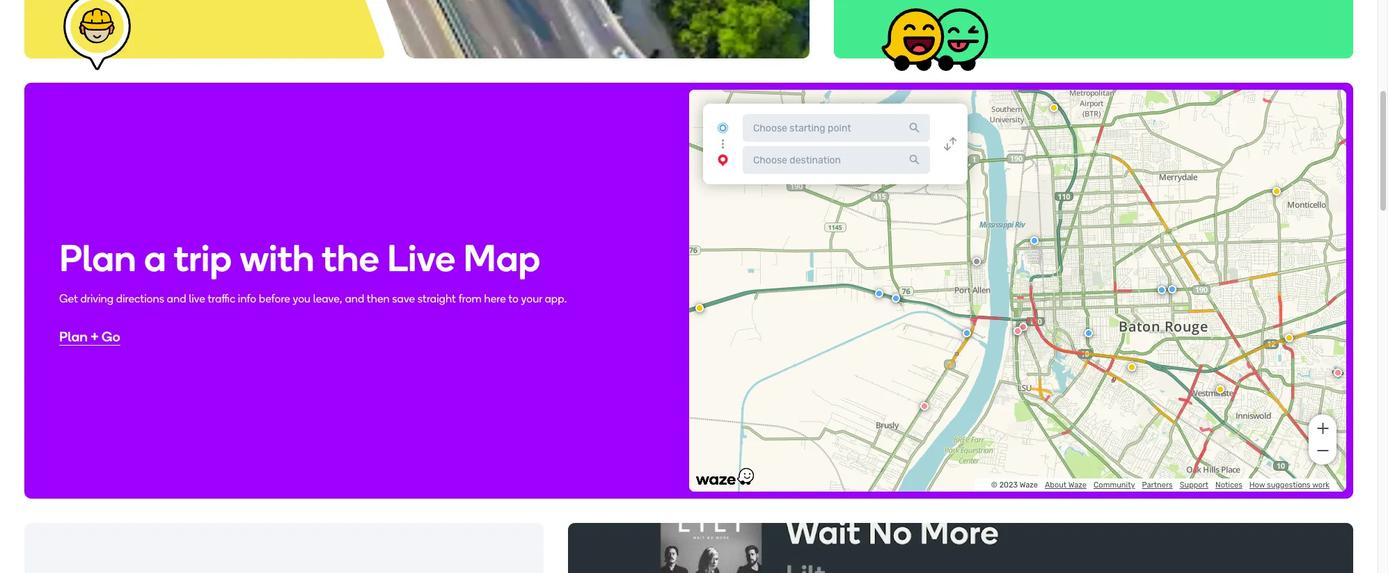 Task type: locate. For each thing, give the bounding box(es) containing it.
and
[[167, 292, 186, 306], [345, 292, 364, 306]]

and left then
[[345, 292, 364, 306]]

image of music controls with a map in the background image
[[568, 524, 1354, 574]]

plan left +
[[59, 328, 88, 345]]

1 horizontal spatial and
[[345, 292, 364, 306]]

1 vertical spatial plan
[[59, 328, 88, 345]]

before
[[259, 292, 290, 306]]

0 vertical spatial plan
[[59, 236, 136, 281]]

+
[[91, 328, 99, 345]]

straight
[[418, 292, 456, 306]]

your
[[521, 292, 542, 306]]

get
[[59, 292, 78, 306]]

2 plan from the top
[[59, 328, 88, 345]]

0 horizontal spatial and
[[167, 292, 186, 306]]

plan up driving
[[59, 236, 136, 281]]

to
[[508, 292, 519, 306]]

and left live
[[167, 292, 186, 306]]

info
[[238, 292, 256, 306]]

go
[[102, 328, 120, 345]]

you
[[293, 292, 311, 306]]

directions
[[116, 292, 164, 306]]

plan
[[59, 236, 136, 281], [59, 328, 88, 345]]

leave,
[[313, 292, 342, 306]]

get driving directions and live traffic info before you leave, and then save straight from here to your app.
[[59, 292, 567, 306]]

1 plan from the top
[[59, 236, 136, 281]]



Task type: describe. For each thing, give the bounding box(es) containing it.
live
[[189, 292, 205, 306]]

plan for plan + go
[[59, 328, 88, 345]]

map
[[463, 236, 541, 281]]

a
[[144, 236, 166, 281]]

save
[[392, 292, 415, 306]]

from
[[459, 292, 482, 306]]

2 and from the left
[[345, 292, 364, 306]]

driving
[[80, 292, 114, 306]]

1 and from the left
[[167, 292, 186, 306]]

plan + go
[[59, 328, 120, 345]]

with
[[240, 236, 315, 281]]

trip
[[174, 236, 232, 281]]

here
[[484, 292, 506, 306]]

live
[[387, 236, 455, 281]]

then
[[367, 292, 390, 306]]

plan for plan a trip with the live map
[[59, 236, 136, 281]]

traffic
[[208, 292, 236, 306]]

app.
[[545, 292, 567, 306]]

the
[[322, 236, 379, 281]]

plan a trip with the live map
[[59, 236, 541, 281]]

plan + go link
[[59, 328, 120, 345]]



